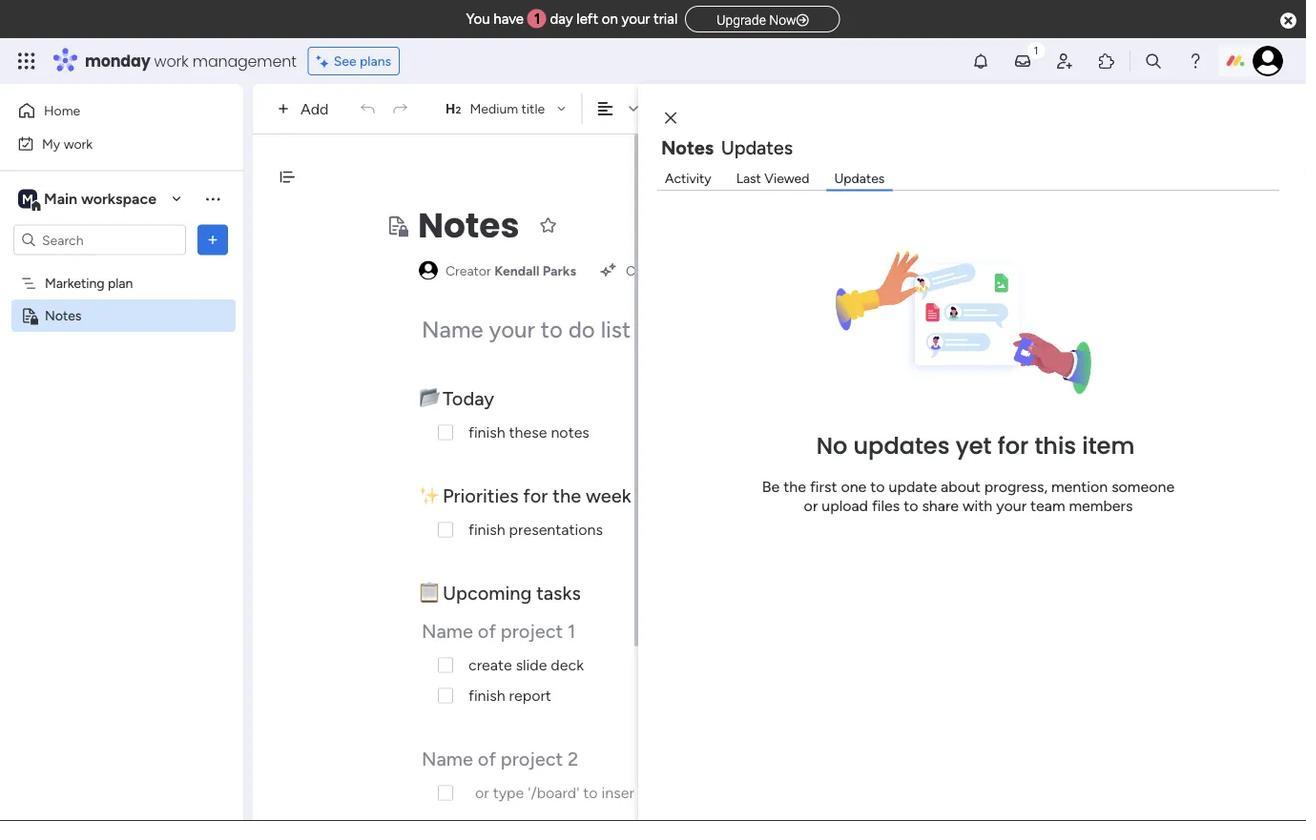 Task type: describe. For each thing, give the bounding box(es) containing it.
1 horizontal spatial to
[[904, 497, 918, 515]]

with
[[963, 497, 992, 515]]

deck
[[551, 656, 584, 675]]

options image
[[203, 230, 222, 249]]

one
[[841, 478, 867, 496]]

0 vertical spatial for
[[998, 430, 1029, 462]]

upgrade
[[717, 12, 766, 28]]

marketing
[[45, 275, 105, 291]]

plans
[[360, 53, 391, 69]]

week
[[586, 484, 631, 507]]

close image
[[665, 111, 676, 125]]

notes inside notes field
[[418, 201, 519, 249]]

update
[[889, 478, 937, 496]]

finish for finish report
[[468, 687, 505, 705]]

parks
[[543, 262, 576, 279]]

tasks
[[536, 581, 581, 604]]

add
[[301, 100, 329, 118]]

this
[[1035, 430, 1076, 462]]

0 horizontal spatial for
[[523, 484, 548, 507]]

about
[[941, 478, 981, 496]]

create slide deck
[[468, 656, 584, 675]]

workspace selection element
[[18, 187, 159, 212]]

marketing plan
[[45, 275, 133, 291]]

private board image inside list box
[[20, 307, 38, 325]]

presentations
[[509, 521, 603, 539]]

creator
[[446, 262, 491, 279]]

home
[[44, 103, 80, 119]]

finish these notes
[[468, 424, 589, 442]]

last viewed
[[736, 170, 809, 187]]

report
[[509, 687, 551, 705]]

0 vertical spatial to
[[870, 478, 885, 496]]

you have 1 day left on your trial
[[466, 10, 678, 28]]

main workspace
[[44, 190, 156, 208]]

upcoming
[[443, 581, 532, 604]]

home button
[[11, 95, 205, 126]]

notes updates
[[661, 136, 793, 159]]

search everything image
[[1144, 52, 1163, 71]]

management
[[192, 50, 296, 72]]

kendall
[[494, 262, 539, 279]]

viewed
[[765, 170, 809, 187]]

✨ priorities for the week
[[419, 484, 631, 507]]

now
[[769, 12, 796, 28]]

full
[[618, 172, 636, 188]]

trial
[[654, 10, 678, 28]]

work for monday
[[154, 50, 188, 72]]

finish report
[[468, 687, 551, 705]]

item
[[1082, 430, 1135, 462]]

📋 upcoming tasks
[[419, 581, 581, 604]]

1 horizontal spatial updates
[[834, 170, 885, 187]]

make doc full width button
[[522, 165, 681, 196]]

0 vertical spatial private board image
[[385, 214, 408, 237]]

monday work management
[[85, 50, 296, 72]]

m
[[22, 191, 33, 207]]

📋
[[419, 581, 438, 604]]

my
[[42, 135, 60, 152]]

0 horizontal spatial the
[[553, 484, 581, 507]]

1 image
[[1028, 39, 1045, 61]]

no
[[816, 430, 847, 462]]

last
[[736, 170, 761, 187]]

0 vertical spatial notes
[[661, 136, 714, 159]]

left
[[577, 10, 598, 28]]

mention
[[1051, 478, 1108, 496]]

Search in workspace field
[[40, 229, 159, 251]]

dapulse close image
[[1280, 11, 1297, 31]]

see plans
[[334, 53, 391, 69]]

first
[[810, 478, 837, 496]]

have
[[494, 10, 524, 28]]

files
[[872, 497, 900, 515]]

team
[[1030, 497, 1065, 515]]

main
[[44, 190, 77, 208]]

make
[[556, 172, 588, 188]]

✨
[[419, 484, 438, 507]]



Task type: vqa. For each thing, say whether or not it's contained in the screenshot.
topmost "Enterprise"
no



Task type: locate. For each thing, give the bounding box(es) containing it.
finish down today
[[468, 424, 505, 442]]

add to favorites image
[[538, 216, 558, 235]]

notes
[[551, 424, 589, 442]]

the
[[784, 478, 806, 496], [553, 484, 581, 507]]

1 vertical spatial finish
[[468, 521, 505, 539]]

0 vertical spatial finish
[[468, 424, 505, 442]]

today
[[443, 387, 494, 410]]

be
[[762, 478, 780, 496]]

0 horizontal spatial your
[[622, 10, 650, 28]]

📂
[[419, 387, 438, 410]]

the right be
[[784, 478, 806, 496]]

medium
[[470, 101, 518, 117]]

add button
[[270, 93, 340, 124]]

0 horizontal spatial to
[[870, 478, 885, 496]]

share
[[922, 497, 959, 515]]

private board image
[[385, 214, 408, 237], [20, 307, 38, 325]]

to up files
[[870, 478, 885, 496]]

2 vertical spatial finish
[[468, 687, 505, 705]]

members
[[1069, 497, 1133, 515]]

1 vertical spatial your
[[996, 497, 1027, 515]]

1 vertical spatial for
[[523, 484, 548, 507]]

or
[[804, 497, 818, 515]]

dapulse drag 2 image
[[641, 432, 647, 453]]

monday
[[85, 50, 150, 72]]

dapulse rightstroke image
[[796, 13, 809, 27]]

updates right viewed
[[834, 170, 885, 187]]

create
[[468, 656, 512, 675]]

finish presentations
[[468, 521, 603, 539]]

upgrade now
[[717, 12, 796, 28]]

list box
[[0, 263, 243, 590]]

to down update
[[904, 497, 918, 515]]

0 vertical spatial updates
[[721, 136, 793, 159]]

yet
[[956, 430, 992, 462]]

notes up creator
[[418, 201, 519, 249]]

progress,
[[984, 478, 1048, 496]]

1
[[534, 10, 540, 28]]

1 vertical spatial notes
[[418, 201, 519, 249]]

📂 today
[[419, 387, 499, 410]]

make doc full width
[[556, 172, 673, 188]]

help image
[[1186, 52, 1205, 71]]

0 vertical spatial work
[[154, 50, 188, 72]]

2 horizontal spatial notes
[[661, 136, 714, 159]]

notes down "marketing"
[[45, 308, 81, 324]]

apps image
[[1097, 52, 1116, 71]]

for
[[998, 430, 1029, 462], [523, 484, 548, 507]]

you
[[466, 10, 490, 28]]

title
[[521, 101, 545, 117]]

1 vertical spatial private board image
[[20, 307, 38, 325]]

see plans button
[[308, 47, 400, 75]]

slide
[[516, 656, 547, 675]]

work for my
[[64, 135, 93, 152]]

these
[[509, 424, 547, 442]]

1 horizontal spatial notes
[[418, 201, 519, 249]]

notes
[[661, 136, 714, 159], [418, 201, 519, 249], [45, 308, 81, 324]]

created
[[626, 262, 674, 279]]

1 finish from the top
[[468, 424, 505, 442]]

work
[[154, 50, 188, 72], [64, 135, 93, 152]]

workspace
[[81, 190, 156, 208]]

1 horizontal spatial work
[[154, 50, 188, 72]]

the up presentations
[[553, 484, 581, 507]]

work right monday
[[154, 50, 188, 72]]

on
[[602, 10, 618, 28]]

finish for finish these notes
[[468, 424, 505, 442]]

2 finish from the top
[[468, 521, 505, 539]]

someone
[[1112, 478, 1175, 496]]

be the first one to update about progress, mention someone or upload files to share with your team members
[[762, 478, 1175, 515]]

see
[[334, 53, 356, 69]]

updates
[[853, 430, 950, 462]]

upgrade now link
[[685, 5, 840, 32]]

inbox image
[[1013, 52, 1032, 71]]

1 vertical spatial to
[[904, 497, 918, 515]]

0 vertical spatial your
[[622, 10, 650, 28]]

finish down create
[[468, 687, 505, 705]]

your right on
[[622, 10, 650, 28]]

for right yet on the right of page
[[998, 430, 1029, 462]]

workspace options image
[[203, 189, 222, 208]]

notifications image
[[971, 52, 990, 71]]

0 horizontal spatial private board image
[[20, 307, 38, 325]]

1 vertical spatial work
[[64, 135, 93, 152]]

my work button
[[11, 128, 205, 159]]

no updates yet for this item
[[816, 430, 1135, 462]]

your down progress,
[[996, 497, 1027, 515]]

width
[[639, 172, 673, 188]]

priorities
[[443, 484, 519, 507]]

0 horizontal spatial updates
[[721, 136, 793, 159]]

plan
[[108, 275, 133, 291]]

1 horizontal spatial your
[[996, 497, 1027, 515]]

1 horizontal spatial for
[[998, 430, 1029, 462]]

1 vertical spatial updates
[[834, 170, 885, 187]]

updates up last
[[721, 136, 793, 159]]

notes inside list box
[[45, 308, 81, 324]]

work right my
[[64, 135, 93, 152]]

your inside be the first one to update about progress, mention someone or upload files to share with your team members
[[996, 497, 1027, 515]]

activity
[[665, 170, 711, 187]]

finish
[[468, 424, 505, 442], [468, 521, 505, 539], [468, 687, 505, 705]]

kendall parks image
[[1253, 46, 1283, 76]]

invite members image
[[1055, 52, 1074, 71]]

upload
[[822, 497, 868, 515]]

0 horizontal spatial work
[[64, 135, 93, 152]]

notes up activity at right top
[[661, 136, 714, 159]]

3 finish from the top
[[468, 687, 505, 705]]

1 horizontal spatial the
[[784, 478, 806, 496]]

list box containing marketing plan
[[0, 263, 243, 590]]

my work
[[42, 135, 93, 152]]

the inside be the first one to update about progress, mention someone or upload files to share with your team members
[[784, 478, 806, 496]]

Notes field
[[413, 201, 524, 250]]

select product image
[[17, 52, 36, 71]]

doc
[[591, 172, 614, 188]]

your
[[622, 10, 650, 28], [996, 497, 1027, 515]]

day
[[550, 10, 573, 28]]

1 horizontal spatial private board image
[[385, 214, 408, 237]]

medium title
[[470, 101, 545, 117]]

work inside button
[[64, 135, 93, 152]]

finish down priorities
[[468, 521, 505, 539]]

for up finish presentations
[[523, 484, 548, 507]]

finish for finish presentations
[[468, 521, 505, 539]]

2 vertical spatial notes
[[45, 308, 81, 324]]

workspace image
[[18, 188, 37, 209]]

creator kendall parks
[[446, 262, 576, 279]]

to
[[870, 478, 885, 496], [904, 497, 918, 515]]

0 horizontal spatial notes
[[45, 308, 81, 324]]

updates
[[721, 136, 793, 159], [834, 170, 885, 187]]



